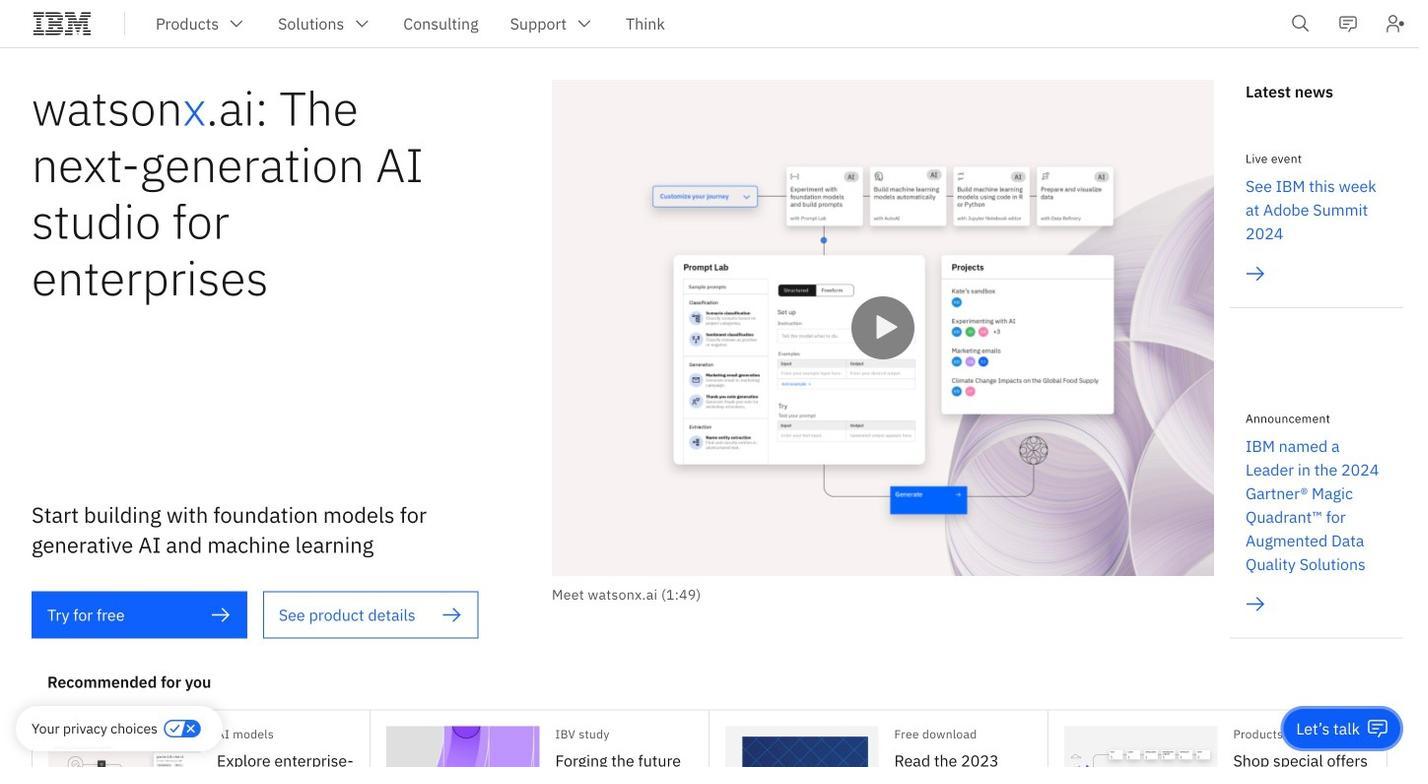 Task type: describe. For each thing, give the bounding box(es) containing it.
let's talk element
[[1297, 719, 1360, 740]]

your privacy choices element
[[32, 719, 158, 740]]



